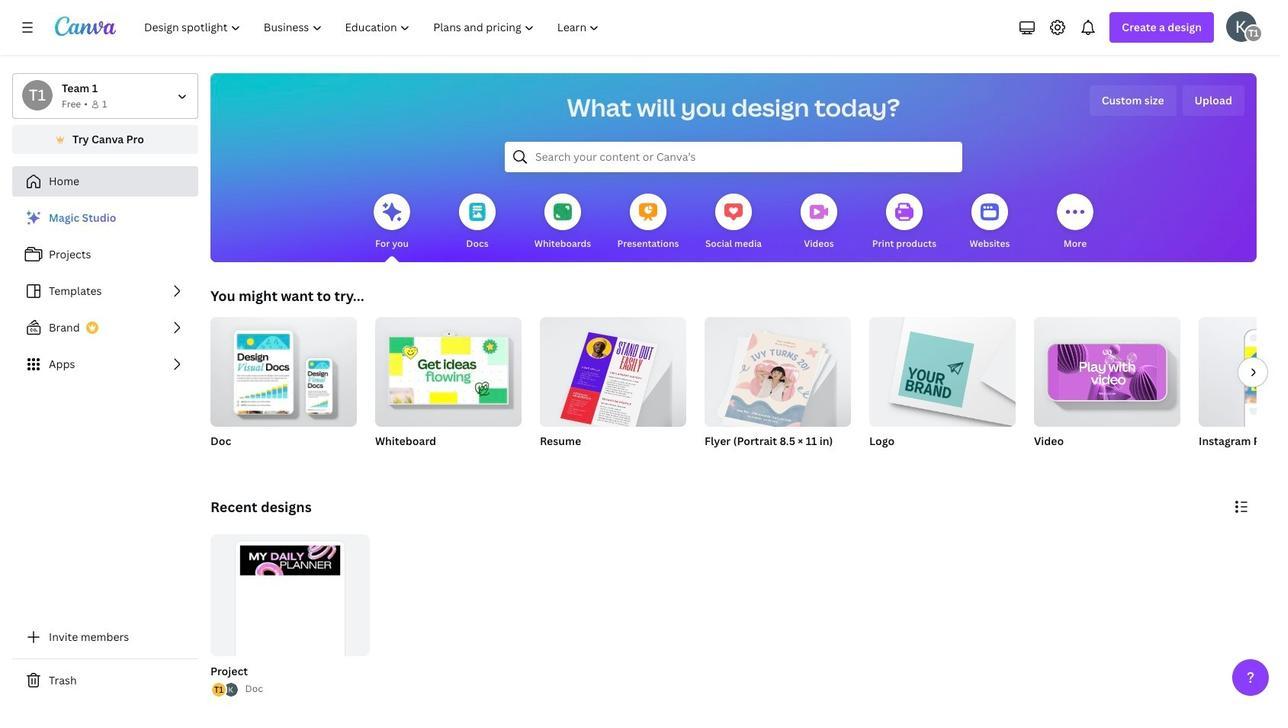 Task type: describe. For each thing, give the bounding box(es) containing it.
team 1 element inside switch to another team button
[[22, 80, 53, 111]]

team 1 image
[[22, 80, 53, 111]]

0 vertical spatial list
[[12, 203, 198, 380]]

team 1 image
[[1245, 24, 1263, 43]]

Switch to another team button
[[12, 73, 198, 119]]

kendall parks image
[[1227, 11, 1257, 42]]



Task type: vqa. For each thing, say whether or not it's contained in the screenshot.
Login & security
no



Task type: locate. For each thing, give the bounding box(es) containing it.
top level navigation element
[[134, 12, 613, 43]]

list
[[12, 203, 198, 380], [211, 682, 239, 699]]

group
[[211, 311, 357, 468], [211, 311, 357, 427], [375, 311, 522, 468], [375, 311, 522, 427], [540, 311, 687, 468], [540, 311, 687, 434], [705, 311, 851, 468], [705, 311, 851, 432], [870, 317, 1016, 468], [870, 317, 1016, 427], [1035, 317, 1181, 468], [1199, 317, 1282, 468], [208, 535, 370, 699], [211, 535, 370, 697]]

1 horizontal spatial list
[[211, 682, 239, 699]]

0 horizontal spatial team 1 element
[[22, 80, 53, 111]]

0 horizontal spatial list
[[12, 203, 198, 380]]

1 vertical spatial list
[[211, 682, 239, 699]]

Search search field
[[536, 143, 932, 172]]

0 vertical spatial team 1 element
[[1245, 24, 1263, 43]]

team 1 element
[[1245, 24, 1263, 43], [22, 80, 53, 111]]

1 horizontal spatial team 1 element
[[1245, 24, 1263, 43]]

1 vertical spatial team 1 element
[[22, 80, 53, 111]]

None search field
[[505, 142, 963, 172]]



